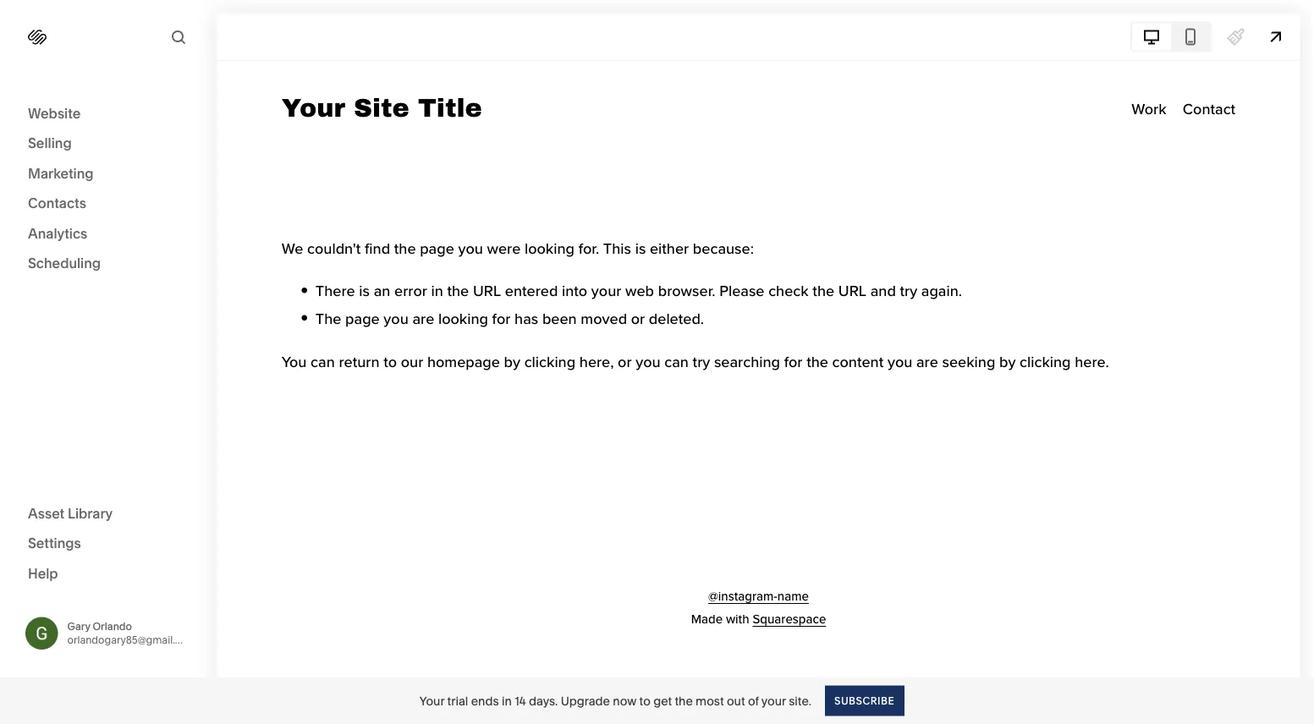 Task type: vqa. For each thing, say whether or not it's contained in the screenshot.
the 'Navigation'
no



Task type: locate. For each thing, give the bounding box(es) containing it.
14
[[515, 694, 526, 708]]

contacts link
[[28, 194, 188, 214]]

marketing link
[[28, 164, 188, 184]]

gary
[[67, 620, 90, 633]]

upgrade
[[561, 694, 610, 708]]

most
[[696, 694, 724, 708]]

gary orlando orlandogary85@gmail.com
[[67, 620, 196, 646]]

orlandogary85@gmail.com
[[67, 634, 196, 646]]

scheduling link
[[28, 254, 188, 274]]

subscribe button
[[825, 686, 904, 716]]

to
[[639, 694, 651, 708]]

now
[[613, 694, 637, 708]]

days.
[[529, 694, 558, 708]]

tab list
[[1132, 23, 1210, 50]]

library
[[68, 505, 113, 522]]

help link
[[28, 564, 58, 583]]

get
[[653, 694, 672, 708]]

asset library link
[[28, 504, 188, 524]]

website link
[[28, 104, 188, 124]]

your
[[419, 694, 444, 708]]

out
[[727, 694, 745, 708]]

subscribe
[[834, 695, 895, 707]]

website
[[28, 105, 81, 121]]

your trial ends in 14 days. upgrade now to get the most out of your site.
[[419, 694, 811, 708]]

selling link
[[28, 134, 188, 154]]

asset
[[28, 505, 65, 522]]

analytics
[[28, 225, 87, 242]]

settings
[[28, 535, 81, 552]]



Task type: describe. For each thing, give the bounding box(es) containing it.
the
[[675, 694, 693, 708]]

settings link
[[28, 534, 188, 554]]

marketing
[[28, 165, 94, 182]]

analytics link
[[28, 224, 188, 244]]

help
[[28, 565, 58, 582]]

ends
[[471, 694, 499, 708]]

selling
[[28, 135, 72, 151]]

of
[[748, 694, 759, 708]]

in
[[502, 694, 512, 708]]

your
[[761, 694, 786, 708]]

contacts
[[28, 195, 86, 212]]

scheduling
[[28, 255, 101, 272]]

asset library
[[28, 505, 113, 522]]

trial
[[447, 694, 468, 708]]

orlando
[[93, 620, 132, 633]]

site.
[[789, 694, 811, 708]]



